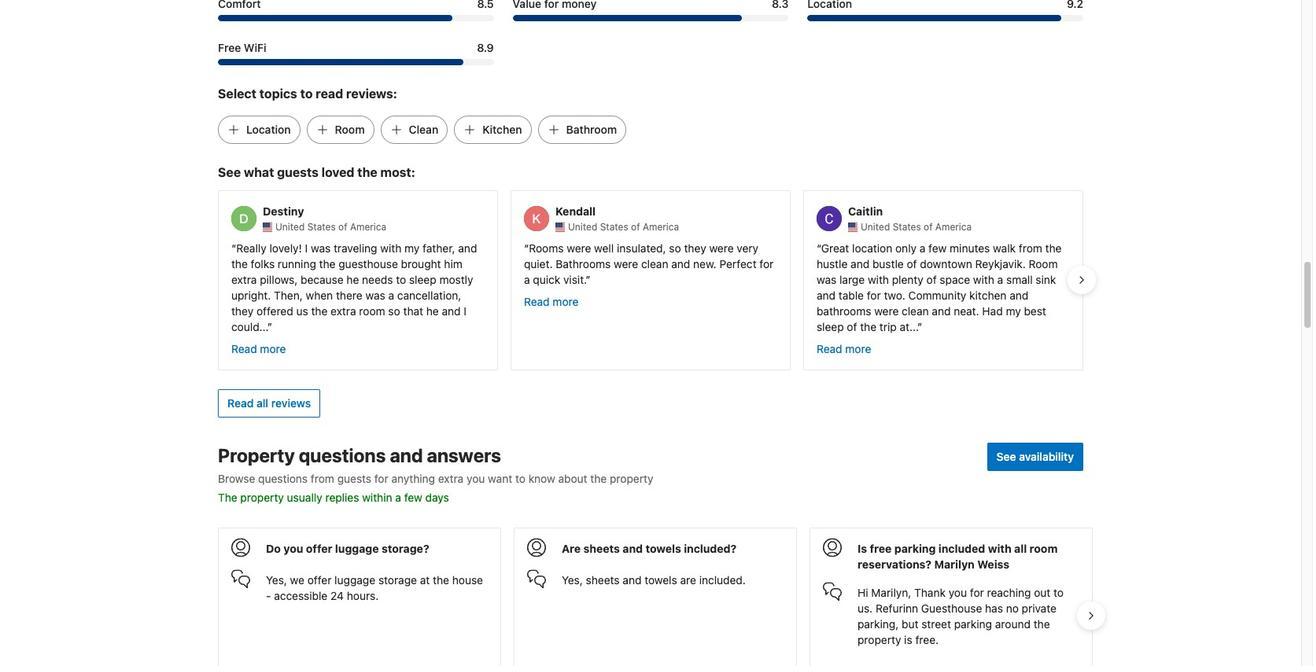 Task type: vqa. For each thing, say whether or not it's contained in the screenshot.
Search to the left
no



Task type: describe. For each thing, give the bounding box(es) containing it.
offer for we
[[307, 574, 332, 587]]

united states of america image for kendall
[[556, 223, 565, 232]]

bathroom
[[566, 123, 617, 136]]

him
[[444, 257, 463, 271]]

yes, for yes, we offer luggage storage at the house - accessible 24 hours.
[[266, 574, 287, 587]]

free wifi 8.9 meter
[[218, 59, 494, 66]]

read
[[316, 87, 343, 101]]

are sheets and towels included?
[[562, 542, 737, 555]]

my inside " really lovely! i was traveling with my father, and the folks running the guesthouse brought him extra pillows, because he needs to sleep mostly upright. then, when there was a cancellation, they offered us the extra room so that he and i could...
[[405, 241, 420, 255]]

towels for are
[[645, 574, 677, 587]]

within
[[362, 491, 392, 504]]

bathrooms
[[817, 304, 872, 318]]

kitchen
[[483, 123, 522, 136]]

" for " rooms were well insulated, so they were very quiet. bathrooms were clean and new. perfect for a quick visit.
[[524, 241, 529, 255]]

storage?
[[382, 542, 429, 555]]

read more button for " rooms were well insulated, so they were very quiet. bathrooms were clean and new. perfect for a quick visit.
[[524, 294, 579, 310]]

caitlin
[[848, 205, 883, 218]]

0 vertical spatial room
[[335, 123, 365, 136]]

offered
[[257, 304, 293, 318]]

and down the small
[[1010, 289, 1029, 302]]

" for visit.
[[586, 273, 591, 286]]

select topics to read reviews:
[[218, 87, 397, 101]]

thank
[[915, 586, 946, 600]]

0 horizontal spatial extra
[[231, 273, 257, 286]]

downtown
[[920, 257, 973, 271]]

of up insulated,
[[631, 221, 640, 233]]

see for see availability
[[997, 450, 1016, 463]]

sheets for are
[[584, 542, 620, 555]]

plenty
[[892, 273, 924, 286]]

see what guests loved the most:
[[218, 165, 415, 180]]

this is a carousel with rotating slides. it displays featured reviews of the property. use the next and previous buttons to navigate. region
[[205, 184, 1096, 377]]

united states of america for insulated,
[[568, 221, 679, 233]]

they inside " really lovely! i was traveling with my father, and the folks running the guesthouse brought him extra pillows, because he needs to sleep mostly upright. then, when there was a cancellation, they offered us the extra room so that he and i could...
[[231, 304, 254, 318]]

topics
[[260, 87, 297, 101]]

to inside hi marilyn,  thank you for reaching out to us. refurinn guesthouse has no private parking, but street parking around the property is free.
[[1054, 586, 1064, 600]]

from inside " great location only a few minutes walk from the hustle and bustle of downtown reykjavik. room was large with plenty of space with a small sink and table for two. community kitchen and bathrooms were clean and neat. had my best sleep of the trip at...
[[1019, 241, 1043, 255]]

could...
[[231, 320, 267, 334]]

is free parking included with all room reservations?  marilyn weiss
[[858, 542, 1058, 571]]

was inside " great location only a few minutes walk from the hustle and bustle of downtown reykjavik. room was large with plenty of space with a small sink and table for two. community kitchen and bathrooms were clean and neat. had my best sleep of the trip at...
[[817, 273, 837, 286]]

yes, sheets and towels are included.
[[562, 574, 746, 587]]

needs
[[362, 273, 393, 286]]

8.9
[[477, 41, 494, 55]]

father,
[[423, 241, 455, 255]]

1 vertical spatial extra
[[331, 304, 356, 318]]

sleep inside " great location only a few minutes walk from the hustle and bustle of downtown reykjavik. room was large with plenty of space with a small sink and table for two. community kitchen and bathrooms were clean and neat. had my best sleep of the trip at...
[[817, 320, 844, 334]]

hi
[[858, 586, 868, 600]]

is
[[904, 633, 913, 647]]

wifi
[[244, 41, 266, 55]]

minutes
[[950, 241, 990, 255]]

read left reviews
[[227, 397, 254, 410]]

luggage for storage?
[[335, 542, 379, 555]]

storage
[[379, 574, 417, 587]]

a inside " rooms were well insulated, so they were very quiet. bathrooms were clean and new. perfect for a quick visit.
[[524, 273, 530, 286]]

free
[[870, 542, 892, 555]]

united states of america for a
[[861, 221, 972, 233]]

when
[[306, 289, 333, 302]]

states for was
[[307, 221, 336, 233]]

cancellation,
[[397, 289, 462, 302]]

want
[[488, 472, 512, 485]]

answers
[[427, 445, 501, 467]]

best
[[1024, 304, 1047, 318]]

states for insulated,
[[600, 221, 629, 233]]

1 vertical spatial i
[[464, 304, 467, 318]]

parking inside is free parking included with all room reservations?  marilyn weiss
[[895, 542, 936, 555]]

read for " rooms were well insulated, so they were very quiet. bathrooms were clean and new. perfect for a quick visit.
[[524, 295, 550, 308]]

reykjavik.
[[976, 257, 1026, 271]]

the right loved
[[358, 165, 378, 180]]

united states of america image
[[848, 223, 858, 232]]

kitchen
[[970, 289, 1007, 302]]

mostly
[[440, 273, 473, 286]]

guests inside property questions and answers browse questions from guests for anything extra you want to know about the property the property usually replies within a few days
[[337, 472, 372, 485]]

with inside " really lovely! i was traveling with my father, and the folks running the guesthouse brought him extra pillows, because he needs to sleep mostly upright. then, when there was a cancellation, they offered us the extra room so that he and i could...
[[380, 241, 402, 255]]

marilyn,
[[871, 586, 912, 600]]

0 vertical spatial questions
[[299, 445, 386, 467]]

america for traveling
[[350, 221, 387, 233]]

room inside " really lovely! i was traveling with my father, and the folks running the guesthouse brought him extra pillows, because he needs to sleep mostly upright. then, when there was a cancellation, they offered us the extra room so that he and i could...
[[359, 304, 385, 318]]

brought
[[401, 257, 441, 271]]

refurinn
[[876, 602, 918, 615]]

property questions and answers browse questions from guests for anything extra you want to know about the property the property usually replies within a few days
[[218, 445, 654, 504]]

property
[[218, 445, 295, 467]]

room inside " great location only a few minutes walk from the hustle and bustle of downtown reykjavik. room was large with plenty of space with a small sink and table for two. community kitchen and bathrooms were clean and neat. had my best sleep of the trip at...
[[1029, 257, 1058, 271]]

and up yes, sheets and towels are included.
[[623, 542, 643, 555]]

more for really lovely! i was traveling with my father, and the folks running the guesthouse brought him extra pillows, because he needs to sleep mostly upright. then, when there was a cancellation, they offered us the extra room so that he and i could...
[[260, 342, 286, 356]]

at
[[420, 574, 430, 587]]

insulated,
[[617, 241, 666, 255]]

0 horizontal spatial he
[[347, 273, 359, 286]]

so inside " really lovely! i was traveling with my father, and the folks running the guesthouse brought him extra pillows, because he needs to sleep mostly upright. then, when there was a cancellation, they offered us the extra room so that he and i could...
[[388, 304, 400, 318]]

the down when
[[311, 304, 328, 318]]

few inside property questions and answers browse questions from guests for anything extra you want to know about the property the property usually replies within a few days
[[404, 491, 423, 504]]

large
[[840, 273, 865, 286]]

hi marilyn,  thank you for reaching out to us. refurinn guesthouse has no private parking, but street parking around the property is free.
[[858, 586, 1064, 647]]

" rooms were well insulated, so they were very quiet. bathrooms were clean and new. perfect for a quick visit.
[[524, 241, 774, 286]]

the
[[218, 491, 237, 504]]

but
[[902, 618, 919, 631]]

towels for included?
[[646, 542, 681, 555]]

that
[[403, 304, 423, 318]]

united for kendall
[[568, 221, 598, 233]]

with down bustle
[[868, 273, 889, 286]]

guesthouse
[[339, 257, 398, 271]]

included.
[[699, 574, 746, 587]]

0 horizontal spatial was
[[311, 241, 331, 255]]

neat.
[[954, 304, 980, 318]]

upright.
[[231, 289, 271, 302]]

table
[[839, 289, 864, 302]]

sink
[[1036, 273, 1056, 286]]

united for caitlin
[[861, 221, 890, 233]]

the inside yes, we offer luggage storage at the house - accessible 24 hours.
[[433, 574, 449, 587]]

read more for " really lovely! i was traveling with my father, and the folks running the guesthouse brought him extra pillows, because he needs to sleep mostly upright. then, when there was a cancellation, they offered us the extra room so that he and i could...
[[231, 342, 286, 356]]

sheets for yes,
[[586, 574, 620, 587]]

0 vertical spatial property
[[610, 472, 654, 485]]

reaching
[[987, 586, 1031, 600]]

because
[[301, 273, 344, 286]]

from inside property questions and answers browse questions from guests for anything extra you want to know about the property the property usually replies within a few days
[[311, 472, 334, 485]]

two.
[[884, 289, 906, 302]]

see for see what guests loved the most:
[[218, 165, 241, 180]]

perfect
[[720, 257, 757, 271]]

the up sink
[[1046, 241, 1062, 255]]

walk
[[993, 241, 1016, 255]]

select
[[218, 87, 257, 101]]

1 vertical spatial property
[[240, 491, 284, 504]]

were down insulated,
[[614, 257, 638, 271]]

more for great location only a few minutes walk from the hustle and bustle of downtown reykjavik. room was large with plenty of space with a small sink and table for two. community kitchen and bathrooms were clean and neat. had my best sleep of the trip at...
[[846, 342, 872, 356]]

do you offer luggage storage?
[[266, 542, 429, 555]]

are
[[680, 574, 696, 587]]

browse
[[218, 472, 255, 485]]

a right only
[[920, 241, 926, 255]]

what
[[244, 165, 274, 180]]

america for so
[[643, 221, 679, 233]]

few inside " great location only a few minutes walk from the hustle and bustle of downtown reykjavik. room was large with plenty of space with a small sink and table for two. community kitchen and bathrooms were clean and neat. had my best sleep of the trip at...
[[929, 241, 947, 255]]

and inside property questions and answers browse questions from guests for anything extra you want to know about the property the property usually replies within a few days
[[390, 445, 423, 467]]

a down reykjavik.
[[998, 273, 1004, 286]]

loved
[[322, 165, 355, 180]]

see availability
[[997, 450, 1074, 463]]

for inside property questions and answers browse questions from guests for anything extra you want to know about the property the property usually replies within a few days
[[374, 472, 389, 485]]

of up traveling
[[338, 221, 347, 233]]

free.
[[916, 633, 939, 647]]

parking inside hi marilyn,  thank you for reaching out to us. refurinn guesthouse has no private parking, but street parking around the property is free.
[[954, 618, 992, 631]]

read more button for " great location only a few minutes walk from the hustle and bustle of downtown reykjavik. room was large with plenty of space with a small sink and table for two. community kitchen and bathrooms were clean and neat. had my best sleep of the trip at...
[[817, 341, 872, 357]]

small
[[1007, 273, 1033, 286]]

room inside is free parking included with all room reservations?  marilyn weiss
[[1030, 542, 1058, 555]]

hours.
[[347, 589, 379, 603]]

of down the 'bathrooms'
[[847, 320, 857, 334]]

parking,
[[858, 618, 899, 631]]

do
[[266, 542, 281, 555]]

a inside property questions and answers browse questions from guests for anything extra you want to know about the property the property usually replies within a few days
[[395, 491, 401, 504]]

clean inside " rooms were well insulated, so they were very quiet. bathrooms were clean and new. perfect for a quick visit.
[[641, 257, 669, 271]]

running
[[278, 257, 316, 271]]

are
[[562, 542, 581, 555]]

so inside " rooms were well insulated, so they were very quiet. bathrooms were clean and new. perfect for a quick visit.
[[669, 241, 681, 255]]

folks
[[251, 257, 275, 271]]



Task type: locate. For each thing, give the bounding box(es) containing it.
free
[[218, 41, 241, 55]]

he down 'cancellation,'
[[426, 304, 439, 318]]

know
[[529, 472, 555, 485]]

were up bathrooms at the top left of page
[[567, 241, 591, 255]]

read more down could...
[[231, 342, 286, 356]]

1 vertical spatial so
[[388, 304, 400, 318]]

united states of america up only
[[861, 221, 972, 233]]

states up traveling
[[307, 221, 336, 233]]

0 horizontal spatial they
[[231, 304, 254, 318]]

0 vertical spatial he
[[347, 273, 359, 286]]

0 horizontal spatial read more button
[[231, 341, 286, 357]]

my
[[405, 241, 420, 255], [1006, 304, 1021, 318]]

see
[[218, 165, 241, 180], [997, 450, 1016, 463]]

2 horizontal spatial was
[[817, 273, 837, 286]]

-
[[266, 589, 271, 603]]

24
[[331, 589, 344, 603]]

house
[[452, 574, 483, 587]]

2 horizontal spatial america
[[936, 221, 972, 233]]

1 luggage from the top
[[335, 542, 379, 555]]

1 horizontal spatial room
[[1029, 257, 1058, 271]]

offer
[[306, 542, 333, 555], [307, 574, 332, 587]]

" great location only a few minutes walk from the hustle and bustle of downtown reykjavik. room was large with plenty of space with a small sink and table for two. community kitchen and bathrooms were clean and neat. had my best sleep of the trip at...
[[817, 241, 1062, 334]]

destiny
[[263, 205, 304, 218]]

you inside property questions and answers browse questions from guests for anything extra you want to know about the property the property usually replies within a few days
[[467, 472, 485, 485]]

1 horizontal spatial united
[[568, 221, 598, 233]]

united
[[275, 221, 305, 233], [568, 221, 598, 233], [861, 221, 890, 233]]

few down anything
[[404, 491, 423, 504]]

they up could...
[[231, 304, 254, 318]]

2 america from the left
[[643, 221, 679, 233]]

1 horizontal spatial was
[[366, 289, 385, 302]]

you inside hi marilyn,  thank you for reaching out to us. refurinn guesthouse has no private parking, but street parking around the property is free.
[[949, 586, 967, 600]]

guests right what at left
[[277, 165, 319, 180]]

with inside is free parking included with all room reservations?  marilyn weiss
[[988, 542, 1012, 555]]

read more down quick
[[524, 295, 579, 308]]

1 vertical spatial see
[[997, 450, 1016, 463]]

0 vertical spatial you
[[467, 472, 485, 485]]

us.
[[858, 602, 873, 615]]

for inside " great location only a few minutes walk from the hustle and bustle of downtown reykjavik. room was large with plenty of space with a small sink and table for two. community kitchen and bathrooms were clean and neat. had my best sleep of the trip at...
[[867, 289, 881, 302]]

room
[[359, 304, 385, 318], [1030, 542, 1058, 555]]

2 horizontal spatial you
[[949, 586, 967, 600]]

well
[[594, 241, 614, 255]]

1 horizontal spatial yes,
[[562, 574, 583, 587]]

0 horizontal spatial few
[[404, 491, 423, 504]]

" right trip
[[918, 320, 923, 334]]

1 vertical spatial luggage
[[335, 574, 376, 587]]

2 united from the left
[[568, 221, 598, 233]]

to inside property questions and answers browse questions from guests for anything extra you want to know about the property the property usually replies within a few days
[[515, 472, 526, 485]]

traveling
[[334, 241, 377, 255]]

" for with
[[918, 320, 923, 334]]

1 vertical spatial sleep
[[817, 320, 844, 334]]

included
[[939, 542, 986, 555]]

for left 'two.'
[[867, 289, 881, 302]]

" for " really lovely! i was traveling with my father, and the folks running the guesthouse brought him extra pillows, because he needs to sleep mostly upright. then, when there was a cancellation, they offered us the extra room so that he and i could...
[[231, 241, 236, 255]]

trip
[[880, 320, 897, 334]]

clean
[[641, 257, 669, 271], [902, 304, 929, 318]]

for up guesthouse
[[970, 586, 984, 600]]

sleep inside " really lovely! i was traveling with my father, and the folks running the guesthouse brought him extra pillows, because he needs to sleep mostly upright. then, when there was a cancellation, they offered us the extra room so that he and i could...
[[409, 273, 437, 286]]

0 vertical spatial sheets
[[584, 542, 620, 555]]

and left new.
[[672, 257, 690, 271]]

sleep
[[409, 273, 437, 286], [817, 320, 844, 334]]

1 united states of america from the left
[[275, 221, 387, 233]]

and up 'him'
[[458, 241, 477, 255]]

0 horizontal spatial america
[[350, 221, 387, 233]]

more down the 'bathrooms'
[[846, 342, 872, 356]]

of up plenty
[[907, 257, 917, 271]]

luggage
[[335, 542, 379, 555], [335, 574, 376, 587]]

a down quiet.
[[524, 273, 530, 286]]

see inside button
[[997, 450, 1016, 463]]

i up "running"
[[305, 241, 308, 255]]

yes, down are
[[562, 574, 583, 587]]

i down mostly at the top of the page
[[464, 304, 467, 318]]

location
[[852, 241, 893, 255]]

at...
[[900, 320, 918, 334]]

towels left are
[[645, 574, 677, 587]]

towels up yes, sheets and towels are included.
[[646, 542, 681, 555]]

read for " great location only a few minutes walk from the hustle and bustle of downtown reykjavik. room was large with plenty of space with a small sink and table for two. community kitchen and bathrooms were clean and neat. had my best sleep of the trip at...
[[817, 342, 843, 356]]

hustle
[[817, 257, 848, 271]]

2 horizontal spatial read more
[[817, 342, 872, 356]]

1 horizontal spatial sleep
[[817, 320, 844, 334]]

0 horizontal spatial yes,
[[266, 574, 287, 587]]

were up trip
[[875, 304, 899, 318]]

read more
[[524, 295, 579, 308], [231, 342, 286, 356], [817, 342, 872, 356]]

replies
[[325, 491, 359, 504]]

0 vertical spatial i
[[305, 241, 308, 255]]

1 horizontal spatial few
[[929, 241, 947, 255]]

lovely!
[[270, 241, 302, 255]]

parking down has
[[954, 618, 992, 631]]

parking up reservations?
[[895, 542, 936, 555]]

all up reaching at the bottom right of the page
[[1015, 542, 1027, 555]]

united down caitlin
[[861, 221, 890, 233]]

the down really
[[231, 257, 248, 271]]

of up the downtown
[[924, 221, 933, 233]]

1 united from the left
[[275, 221, 305, 233]]

america up minutes
[[936, 221, 972, 233]]

questions up replies
[[299, 445, 386, 467]]

" down offered
[[267, 320, 272, 334]]

value for money 8.3 meter
[[513, 15, 789, 21]]

guesthouse
[[921, 602, 982, 615]]

read for " really lovely! i was traveling with my father, and the folks running the guesthouse brought him extra pillows, because he needs to sleep mostly upright. then, when there was a cancellation, they offered us the extra room so that he and i could...
[[231, 342, 257, 356]]

1 horizontal spatial from
[[1019, 241, 1043, 255]]

0 horizontal spatial guests
[[277, 165, 319, 180]]

luggage inside yes, we offer luggage storage at the house - accessible 24 hours.
[[335, 574, 376, 587]]

1 horizontal spatial read more
[[524, 295, 579, 308]]

1 " from the left
[[231, 241, 236, 255]]

0 horizontal spatial sleep
[[409, 273, 437, 286]]

0 vertical spatial few
[[929, 241, 947, 255]]

sheets down are sheets and towels included?
[[586, 574, 620, 587]]

us
[[296, 304, 308, 318]]

and inside " rooms were well insulated, so they were very quiet. bathrooms were clean and new. perfect for a quick visit.
[[672, 257, 690, 271]]

all inside is free parking included with all room reservations?  marilyn weiss
[[1015, 542, 1027, 555]]

room down there
[[359, 304, 385, 318]]

2 yes, from the left
[[562, 574, 583, 587]]

for up within
[[374, 472, 389, 485]]

all inside button
[[257, 397, 268, 410]]

parking
[[895, 542, 936, 555], [954, 618, 992, 631]]

3 america from the left
[[936, 221, 972, 233]]

read more button down quick
[[524, 294, 579, 310]]

my right had
[[1006, 304, 1021, 318]]

weiss
[[978, 558, 1010, 571]]

availability
[[1019, 450, 1074, 463]]

0 vertical spatial clean
[[641, 257, 669, 271]]

towels
[[646, 542, 681, 555], [645, 574, 677, 587]]

with
[[380, 241, 402, 255], [868, 273, 889, 286], [973, 273, 995, 286], [988, 542, 1012, 555]]

you up guesthouse
[[949, 586, 967, 600]]

"
[[586, 273, 591, 286], [267, 320, 272, 334], [918, 320, 923, 334]]

extra inside property questions and answers browse questions from guests for anything extra you want to know about the property the property usually replies within a few days
[[438, 472, 464, 485]]

1 horizontal spatial more
[[553, 295, 579, 308]]

i
[[305, 241, 308, 255], [464, 304, 467, 318]]

room up out
[[1030, 542, 1058, 555]]

" up hustle
[[817, 241, 821, 255]]

only
[[896, 241, 917, 255]]

room up sink
[[1029, 257, 1058, 271]]

he up there
[[347, 273, 359, 286]]

0 vertical spatial was
[[311, 241, 331, 255]]

clean up at...
[[902, 304, 929, 318]]

to right needs at the top
[[396, 273, 406, 286]]

really
[[236, 241, 267, 255]]

2 horizontal spatial extra
[[438, 472, 464, 485]]

read more for " great location only a few minutes walk from the hustle and bustle of downtown reykjavik. room was large with plenty of space with a small sink and table for two. community kitchen and bathrooms were clean and neat. had my best sleep of the trip at...
[[817, 342, 872, 356]]

see left what at left
[[218, 165, 241, 180]]

" really lovely! i was traveling with my father, and the folks running the guesthouse brought him extra pillows, because he needs to sleep mostly upright. then, when there was a cancellation, they offered us the extra room so that he and i could...
[[231, 241, 477, 334]]

1 horizontal spatial united states of america image
[[556, 223, 565, 232]]

extra down there
[[331, 304, 356, 318]]

1 horizontal spatial my
[[1006, 304, 1021, 318]]

days
[[425, 491, 449, 504]]

" inside " great location only a few minutes walk from the hustle and bustle of downtown reykjavik. room was large with plenty of space with a small sink and table for two. community kitchen and bathrooms were clean and neat. had my best sleep of the trip at...
[[817, 241, 821, 255]]

offer right do
[[306, 542, 333, 555]]

reviews:
[[346, 87, 397, 101]]

1 vertical spatial room
[[1029, 257, 1058, 271]]

2 united states of america from the left
[[568, 221, 679, 233]]

2 horizontal spatial "
[[817, 241, 821, 255]]

1 horizontal spatial you
[[467, 472, 485, 485]]

" for because
[[267, 320, 272, 334]]

united for destiny
[[275, 221, 305, 233]]

clean down insulated,
[[641, 257, 669, 271]]

0 horizontal spatial i
[[305, 241, 308, 255]]

with up kitchen
[[973, 273, 995, 286]]

and down are sheets and towels included?
[[623, 574, 642, 587]]

has
[[985, 602, 1003, 615]]

they up new.
[[684, 241, 706, 255]]

more down could...
[[260, 342, 286, 356]]

to left the "read"
[[300, 87, 313, 101]]

1 horizontal spatial see
[[997, 450, 1016, 463]]

the up because
[[319, 257, 336, 271]]

offer for you
[[306, 542, 333, 555]]

read more for " rooms were well insulated, so they were very quiet. bathrooms were clean and new. perfect for a quick visit.
[[524, 295, 579, 308]]

and up the 'bathrooms'
[[817, 289, 836, 302]]

accessible
[[274, 589, 328, 603]]

1 america from the left
[[350, 221, 387, 233]]

sleep down the brought
[[409, 273, 437, 286]]

to right out
[[1054, 586, 1064, 600]]

2 horizontal spatial united
[[861, 221, 890, 233]]

0 horizontal spatial all
[[257, 397, 268, 410]]

had
[[983, 304, 1003, 318]]

read down the 'bathrooms'
[[817, 342, 843, 356]]

he
[[347, 273, 359, 286], [426, 304, 439, 318]]

united states of america image down destiny
[[263, 223, 272, 232]]

1 vertical spatial questions
[[258, 472, 308, 485]]

offer inside yes, we offer luggage storage at the house - accessible 24 hours.
[[307, 574, 332, 587]]

my inside " great location only a few minutes walk from the hustle and bustle of downtown reykjavik. room was large with plenty of space with a small sink and table for two. community kitchen and bathrooms were clean and neat. had my best sleep of the trip at...
[[1006, 304, 1021, 318]]

1 yes, from the left
[[266, 574, 287, 587]]

0 vertical spatial see
[[218, 165, 241, 180]]

the right at
[[433, 574, 449, 587]]

private
[[1022, 602, 1057, 615]]

they inside " rooms were well insulated, so they were very quiet. bathrooms were clean and new. perfect for a quick visit.
[[684, 241, 706, 255]]

the left trip
[[860, 320, 877, 334]]

1 horizontal spatial all
[[1015, 542, 1027, 555]]

kendall
[[556, 205, 596, 218]]

1 horizontal spatial america
[[643, 221, 679, 233]]

yes, inside yes, we offer luggage storage at the house - accessible 24 hours.
[[266, 574, 287, 587]]

more for rooms were well insulated, so they were very quiet. bathrooms were clean and new. perfect for a quick visit.
[[553, 295, 579, 308]]

usually
[[287, 491, 322, 504]]

quiet.
[[524, 257, 553, 271]]

new.
[[693, 257, 717, 271]]

clean
[[409, 123, 439, 136]]

1 united states of america image from the left
[[263, 223, 272, 232]]

0 vertical spatial towels
[[646, 542, 681, 555]]

0 horizontal spatial my
[[405, 241, 420, 255]]

yes, for yes, sheets and towels are included.
[[562, 574, 583, 587]]

2 horizontal spatial read more button
[[817, 341, 872, 357]]

included?
[[684, 542, 737, 555]]

1 vertical spatial towels
[[645, 574, 677, 587]]

0 horizontal spatial see
[[218, 165, 241, 180]]

0 horizontal spatial so
[[388, 304, 400, 318]]

america for few
[[936, 221, 972, 233]]

1 horizontal spatial clean
[[902, 304, 929, 318]]

quick
[[533, 273, 561, 286]]

from
[[1019, 241, 1043, 255], [311, 472, 334, 485]]

and down 'cancellation,'
[[442, 304, 461, 318]]

0 horizontal spatial room
[[335, 123, 365, 136]]

1 vertical spatial offer
[[307, 574, 332, 587]]

1 horizontal spatial i
[[464, 304, 467, 318]]

3 " from the left
[[817, 241, 821, 255]]

1 vertical spatial sheets
[[586, 574, 620, 587]]

united states of america image
[[263, 223, 272, 232], [556, 223, 565, 232]]

read more button for " really lovely! i was traveling with my father, and the folks running the guesthouse brought him extra pillows, because he needs to sleep mostly upright. then, when there was a cancellation, they offered us the extra room so that he and i could...
[[231, 341, 286, 357]]

anything
[[392, 472, 435, 485]]

2 " from the left
[[524, 241, 529, 255]]

2 united states of america image from the left
[[556, 223, 565, 232]]

1 vertical spatial he
[[426, 304, 439, 318]]

1 vertical spatial you
[[284, 542, 303, 555]]

and down community
[[932, 304, 951, 318]]

for inside hi marilyn,  thank you for reaching out to us. refurinn guesthouse has no private parking, but street parking around the property is free.
[[970, 586, 984, 600]]

you left 'want'
[[467, 472, 485, 485]]

read
[[524, 295, 550, 308], [231, 342, 257, 356], [817, 342, 843, 356], [227, 397, 254, 410]]

to inside " really lovely! i was traveling with my father, and the folks running the guesthouse brought him extra pillows, because he needs to sleep mostly upright. then, when there was a cancellation, they offered us the extra room so that he and i could...
[[396, 273, 406, 286]]

1 vertical spatial from
[[311, 472, 334, 485]]

with up guesthouse
[[380, 241, 402, 255]]

the inside property questions and answers browse questions from guests for anything extra you want to know about the property the property usually replies within a few days
[[591, 472, 607, 485]]

1 horizontal spatial parking
[[954, 618, 992, 631]]

2 vertical spatial extra
[[438, 472, 464, 485]]

space
[[940, 273, 970, 286]]

few
[[929, 241, 947, 255], [404, 491, 423, 504]]

0 vertical spatial so
[[669, 241, 681, 255]]

0 horizontal spatial property
[[240, 491, 284, 504]]

of up community
[[927, 273, 937, 286]]

0 vertical spatial my
[[405, 241, 420, 255]]

states for a
[[893, 221, 921, 233]]

yes,
[[266, 574, 287, 587], [562, 574, 583, 587]]

2 horizontal spatial more
[[846, 342, 872, 356]]

carousel with cards containing traveler questions and answers region
[[205, 522, 1106, 667]]

location 9.2 meter
[[808, 15, 1084, 21]]

luggage for storage
[[335, 574, 376, 587]]

property down parking,
[[858, 633, 901, 647]]

property inside hi marilyn,  thank you for reaching out to us. refurinn guesthouse has no private parking, but street parking around the property is free.
[[858, 633, 901, 647]]

0 vertical spatial guests
[[277, 165, 319, 180]]

0 horizontal spatial clean
[[641, 257, 669, 271]]

there
[[336, 289, 363, 302]]

reviews
[[271, 397, 311, 410]]

rooms
[[529, 241, 564, 255]]

america up insulated,
[[643, 221, 679, 233]]

0 vertical spatial parking
[[895, 542, 936, 555]]

1 vertical spatial my
[[1006, 304, 1021, 318]]

to
[[300, 87, 313, 101], [396, 273, 406, 286], [515, 472, 526, 485], [1054, 586, 1064, 600]]

community
[[909, 289, 967, 302]]

0 horizontal spatial you
[[284, 542, 303, 555]]

1 horizontal spatial "
[[586, 273, 591, 286]]

" for " great location only a few minutes walk from the hustle and bustle of downtown reykjavik. room was large with plenty of space with a small sink and table for two. community kitchen and bathrooms were clean and neat. had my best sleep of the trip at...
[[817, 241, 821, 255]]

0 horizontal spatial room
[[359, 304, 385, 318]]

1 horizontal spatial "
[[524, 241, 529, 255]]

" up quiet.
[[524, 241, 529, 255]]

1 vertical spatial parking
[[954, 618, 992, 631]]

2 luggage from the top
[[335, 574, 376, 587]]

1 vertical spatial few
[[404, 491, 423, 504]]

united states of america up insulated,
[[568, 221, 679, 233]]

0 vertical spatial all
[[257, 397, 268, 410]]

the down private
[[1034, 618, 1050, 631]]

read more button
[[524, 294, 579, 310], [231, 341, 286, 357], [817, 341, 872, 357]]

you right do
[[284, 542, 303, 555]]

2 vertical spatial property
[[858, 633, 901, 647]]

a inside " really lovely! i was traveling with my father, and the folks running the guesthouse brought him extra pillows, because he needs to sleep mostly upright. then, when there was a cancellation, they offered us the extra room so that he and i could...
[[388, 289, 394, 302]]

few up the downtown
[[929, 241, 947, 255]]

you
[[467, 472, 485, 485], [284, 542, 303, 555], [949, 586, 967, 600]]

3 united states of america from the left
[[861, 221, 972, 233]]

most:
[[380, 165, 415, 180]]

read down quick
[[524, 295, 550, 308]]

extra up 'upright.'
[[231, 273, 257, 286]]

were inside " great location only a few minutes walk from the hustle and bustle of downtown reykjavik. room was large with plenty of space with a small sink and table for two. community kitchen and bathrooms were clean and neat. had my best sleep of the trip at...
[[875, 304, 899, 318]]

all left reviews
[[257, 397, 268, 410]]

so right insulated,
[[669, 241, 681, 255]]

3 states from the left
[[893, 221, 921, 233]]

for inside " rooms were well insulated, so they were very quiet. bathrooms were clean and new. perfect for a quick visit.
[[760, 257, 774, 271]]

bustle
[[873, 257, 904, 271]]

the inside hi marilyn,  thank you for reaching out to us. refurinn guesthouse has no private parking, but street parking around the property is free.
[[1034, 618, 1050, 631]]

1 horizontal spatial guests
[[337, 472, 372, 485]]

the right about
[[591, 472, 607, 485]]

1 horizontal spatial extra
[[331, 304, 356, 318]]

guests up replies
[[337, 472, 372, 485]]

see left availability
[[997, 450, 1016, 463]]

around
[[995, 618, 1031, 631]]

about
[[558, 472, 588, 485]]

1 horizontal spatial he
[[426, 304, 439, 318]]

" inside " rooms were well insulated, so they were very quiet. bathrooms were clean and new. perfect for a quick visit.
[[524, 241, 529, 255]]

extra up days
[[438, 472, 464, 485]]

comfort 8.5 meter
[[218, 15, 494, 21]]

1 horizontal spatial room
[[1030, 542, 1058, 555]]

" inside " really lovely! i was traveling with my father, and the folks running the guesthouse brought him extra pillows, because he needs to sleep mostly upright. then, when there was a cancellation, they offered us the extra room so that he and i could...
[[231, 241, 236, 255]]

1 vertical spatial guests
[[337, 472, 372, 485]]

yes, up -
[[266, 574, 287, 587]]

from right walk
[[1019, 241, 1043, 255]]

read more down the 'bathrooms'
[[817, 342, 872, 356]]

was
[[311, 241, 331, 255], [817, 273, 837, 286], [366, 289, 385, 302]]

"
[[231, 241, 236, 255], [524, 241, 529, 255], [817, 241, 821, 255]]

0 horizontal spatial "
[[267, 320, 272, 334]]

we
[[290, 574, 305, 587]]

1 vertical spatial they
[[231, 304, 254, 318]]

2 horizontal spatial "
[[918, 320, 923, 334]]

0 horizontal spatial united
[[275, 221, 305, 233]]

they
[[684, 241, 706, 255], [231, 304, 254, 318]]

my up the brought
[[405, 241, 420, 255]]

luggage up hours.
[[335, 574, 376, 587]]

and up the large
[[851, 257, 870, 271]]

states
[[307, 221, 336, 233], [600, 221, 629, 233], [893, 221, 921, 233]]

were up perfect
[[709, 241, 734, 255]]

then,
[[274, 289, 303, 302]]

united down the kendall
[[568, 221, 598, 233]]

1 horizontal spatial read more button
[[524, 294, 579, 310]]

1 vertical spatial all
[[1015, 542, 1027, 555]]

so left that
[[388, 304, 400, 318]]

pillows,
[[260, 273, 298, 286]]

0 vertical spatial sleep
[[409, 273, 437, 286]]

united states of america image for destiny
[[263, 223, 272, 232]]

read down could...
[[231, 342, 257, 356]]

0 vertical spatial offer
[[306, 542, 333, 555]]

2 states from the left
[[600, 221, 629, 233]]

clean inside " great location only a few minutes walk from the hustle and bustle of downtown reykjavik. room was large with plenty of space with a small sink and table for two. community kitchen and bathrooms were clean and neat. had my best sleep of the trip at...
[[902, 304, 929, 318]]

0 vertical spatial extra
[[231, 273, 257, 286]]

see availability button
[[987, 443, 1084, 471]]

1 states from the left
[[307, 221, 336, 233]]

sheets right are
[[584, 542, 620, 555]]

3 united from the left
[[861, 221, 890, 233]]

read all reviews
[[227, 397, 311, 410]]

1 vertical spatial was
[[817, 273, 837, 286]]

was down needs at the top
[[366, 289, 385, 302]]

united states of america for was
[[275, 221, 387, 233]]



